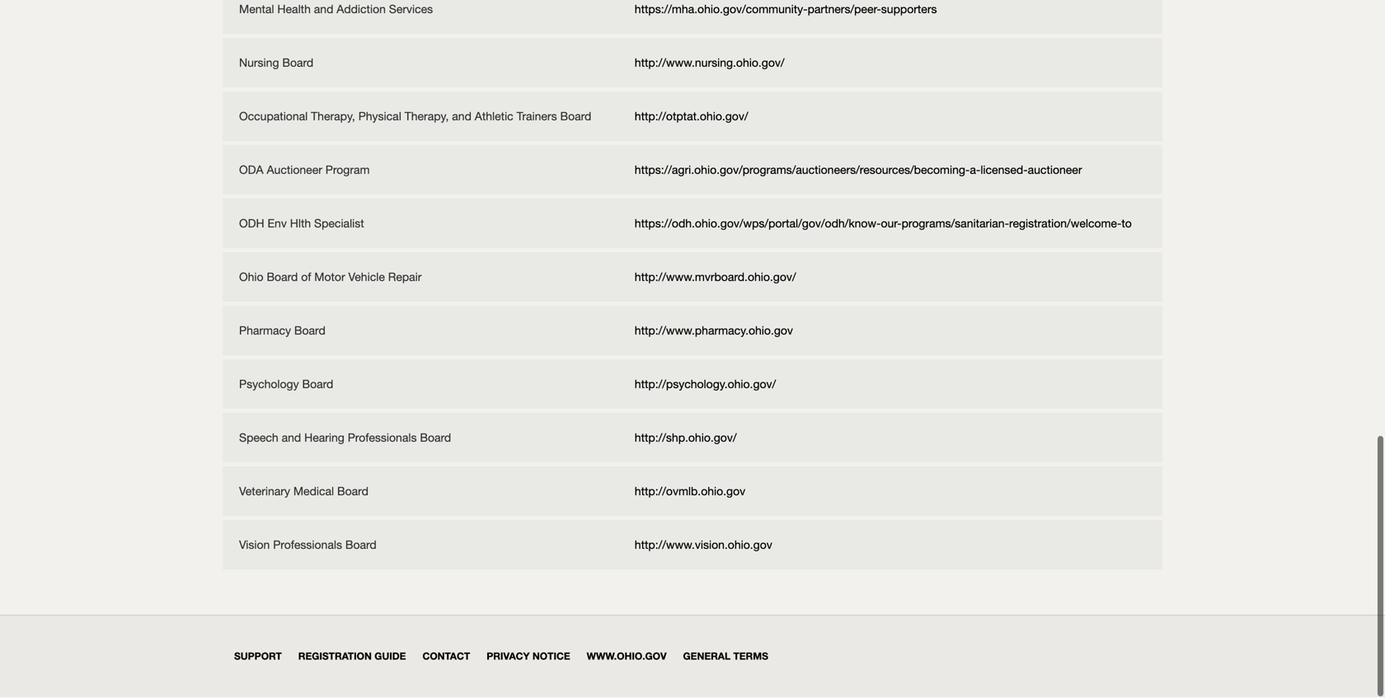 Task type: locate. For each thing, give the bounding box(es) containing it.
privacy
[[487, 652, 530, 663]]

http://www.vision.ohio.gov
[[635, 539, 773, 553]]

1 horizontal spatial therapy,
[[405, 110, 449, 124]]

professionals
[[348, 432, 417, 445], [273, 539, 342, 553]]

psychology board
[[239, 378, 334, 392]]

therapy, left physical
[[311, 110, 355, 124]]

vehicle
[[349, 271, 385, 285]]

general
[[683, 652, 731, 663]]

1 vertical spatial professionals
[[273, 539, 342, 553]]

professionals right vision
[[273, 539, 342, 553]]

occupational
[[239, 110, 308, 124]]

speech and hearing professionals board
[[239, 432, 451, 445]]

therapy,
[[311, 110, 355, 124], [405, 110, 449, 124]]

www.ohio.gov link
[[587, 652, 667, 663]]

https://mha.ohio.gov/community-partners/peer-supporters link
[[635, 3, 937, 16]]

https://odh.ohio.gov/wps/portal/gov/odh/know-our-programs/sanitarian-registration/welcome-to link
[[635, 217, 1132, 231]]

0 horizontal spatial professionals
[[273, 539, 342, 553]]

program
[[326, 164, 370, 177]]

http://www.nursing.ohio.gov/
[[635, 57, 785, 70]]

0 horizontal spatial therapy,
[[311, 110, 355, 124]]

pharmacy
[[239, 325, 291, 338]]

and right health
[[314, 3, 334, 16]]

therapy, right physical
[[405, 110, 449, 124]]

0 vertical spatial professionals
[[348, 432, 417, 445]]

0 horizontal spatial and
[[282, 432, 301, 445]]

odh env hlth specialist
[[239, 217, 364, 231]]

pharmacy board
[[239, 325, 326, 338]]

registration guide
[[298, 652, 406, 663]]

http://www.vision.ohio.gov link
[[635, 539, 773, 553]]

ohio board of motor vehicle repair
[[239, 271, 422, 285]]

services
[[389, 3, 433, 16]]

speech
[[239, 432, 279, 445]]

veterinary
[[239, 485, 290, 499]]

auctioneer
[[267, 164, 322, 177]]

https://mha.ohio.gov/community-
[[635, 3, 808, 16]]

motor
[[314, 271, 345, 285]]

our-
[[881, 217, 902, 231]]

auctioneer
[[1028, 164, 1083, 177]]

specialist
[[314, 217, 364, 231]]

1 horizontal spatial and
[[314, 3, 334, 16]]

https://odh.ohio.gov/wps/portal/gov/odh/know-
[[635, 217, 881, 231]]

http://www.pharmacy.ohio.gov
[[635, 325, 793, 338]]

professionals right hearing
[[348, 432, 417, 445]]

vision professionals board
[[239, 539, 377, 553]]

a-
[[970, 164, 981, 177]]

http://otptat.ohio.gov/ link
[[635, 110, 749, 124]]

registration guide link
[[298, 652, 406, 663]]

mental health and addiction services
[[239, 3, 433, 16]]

2 horizontal spatial and
[[452, 110, 472, 124]]

hlth
[[290, 217, 311, 231]]

licensed-
[[981, 164, 1028, 177]]

board
[[282, 57, 314, 70], [560, 110, 592, 124], [267, 271, 298, 285], [294, 325, 326, 338], [302, 378, 334, 392], [420, 432, 451, 445], [337, 485, 369, 499], [345, 539, 377, 553]]

guide
[[375, 652, 406, 663]]

notice
[[533, 652, 571, 663]]

registration
[[298, 652, 372, 663]]

http://shp.ohio.gov/
[[635, 432, 737, 445]]

registration/welcome-
[[1010, 217, 1122, 231]]

privacy notice link
[[487, 652, 571, 663]]

oda auctioneer program
[[239, 164, 370, 177]]

http://www.mvrboard.ohio.gov/
[[635, 271, 796, 285]]

and right speech
[[282, 432, 301, 445]]

terms
[[734, 652, 769, 663]]

0 vertical spatial and
[[314, 3, 334, 16]]

1 horizontal spatial professionals
[[348, 432, 417, 445]]

https://agri.ohio.gov/programs/auctioneers/resources/becoming-
[[635, 164, 970, 177]]

to
[[1122, 217, 1132, 231]]

http://www.pharmacy.ohio.gov link
[[635, 325, 793, 338]]

veterinary medical board
[[239, 485, 369, 499]]

and left athletic
[[452, 110, 472, 124]]

vision
[[239, 539, 270, 553]]

and
[[314, 3, 334, 16], [452, 110, 472, 124], [282, 432, 301, 445]]

https://agri.ohio.gov/programs/auctioneers/resources/becoming-a-licensed-auctioneer link
[[635, 164, 1083, 177]]

health
[[277, 3, 311, 16]]



Task type: vqa. For each thing, say whether or not it's contained in the screenshot.
my
no



Task type: describe. For each thing, give the bounding box(es) containing it.
repair
[[388, 271, 422, 285]]

occupational therapy, physical therapy, and athletic trainers board
[[239, 110, 592, 124]]

privacy notice
[[487, 652, 571, 663]]

of
[[301, 271, 311, 285]]

general terms link
[[683, 652, 769, 663]]

athletic
[[475, 110, 514, 124]]

env
[[268, 217, 287, 231]]

nursing board
[[239, 57, 314, 70]]

mental
[[239, 3, 274, 16]]

medical
[[294, 485, 334, 499]]

support link
[[234, 652, 282, 663]]

http://www.nursing.ohio.gov/ link
[[635, 57, 785, 70]]

http://psychology.ohio.gov/ link
[[635, 378, 776, 392]]

support
[[234, 652, 282, 663]]

2 therapy, from the left
[[405, 110, 449, 124]]

addiction
[[337, 3, 386, 16]]

physical
[[359, 110, 402, 124]]

nursing
[[239, 57, 279, 70]]

1 therapy, from the left
[[311, 110, 355, 124]]

contact
[[423, 652, 470, 663]]

http://otptat.ohio.gov/
[[635, 110, 749, 124]]

https://odh.ohio.gov/wps/portal/gov/odh/know-our-programs/sanitarian-registration/welcome-to
[[635, 217, 1132, 231]]

odh
[[239, 217, 264, 231]]

supporters
[[882, 3, 937, 16]]

2 vertical spatial and
[[282, 432, 301, 445]]

trainers
[[517, 110, 557, 124]]

programs/sanitarian-
[[902, 217, 1010, 231]]

contact link
[[423, 652, 470, 663]]

http://ovmlb.ohio.gov
[[635, 485, 746, 499]]

1 vertical spatial and
[[452, 110, 472, 124]]

http://shp.ohio.gov/ link
[[635, 432, 737, 445]]

www.ohio.gov
[[587, 652, 667, 663]]

https://mha.ohio.gov/community-partners/peer-supporters
[[635, 3, 937, 16]]

partners/peer-
[[808, 3, 882, 16]]

http://www.mvrboard.ohio.gov/ link
[[635, 271, 796, 285]]

http://ovmlb.ohio.gov link
[[635, 485, 746, 499]]

hearing
[[304, 432, 345, 445]]

http://psychology.ohio.gov/
[[635, 378, 776, 392]]

oda
[[239, 164, 264, 177]]

general terms
[[683, 652, 769, 663]]

ohio
[[239, 271, 264, 285]]

psychology
[[239, 378, 299, 392]]

https://agri.ohio.gov/programs/auctioneers/resources/becoming-a-licensed-auctioneer
[[635, 164, 1083, 177]]



